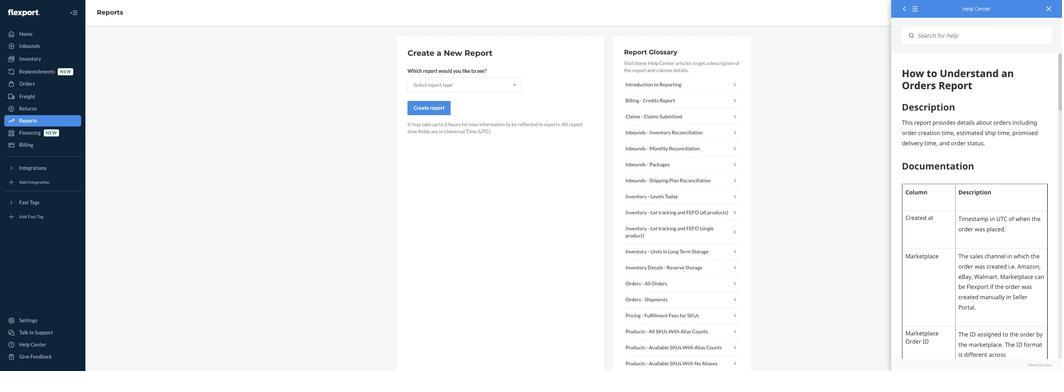 Task type: vqa. For each thing, say whether or not it's contained in the screenshot.
integration
yes



Task type: locate. For each thing, give the bounding box(es) containing it.
help inside visit these help center articles to get a description of the report and column details.
[[648, 60, 658, 66]]

be
[[512, 121, 517, 127]]

1 horizontal spatial help center
[[963, 5, 991, 12]]

and down inventory - levels today button
[[677, 210, 685, 216]]

storage right 'term'
[[692, 249, 709, 255]]

1 vertical spatial a
[[706, 60, 709, 66]]

for inside button
[[680, 313, 686, 319]]

to left reporting at the top of page
[[654, 82, 659, 88]]

help down report glossary
[[648, 60, 658, 66]]

0 vertical spatial help
[[963, 5, 974, 12]]

center
[[975, 5, 991, 12], [659, 60, 675, 66], [31, 342, 46, 348]]

see?
[[477, 68, 487, 74]]

inventory for inventory - units in long term storage
[[626, 249, 647, 255]]

2 vertical spatial all
[[649, 329, 655, 335]]

1 horizontal spatial billing
[[626, 98, 639, 104]]

0 horizontal spatial reports
[[19, 118, 37, 124]]

0 vertical spatial all
[[562, 121, 568, 127]]

with for products - available skus with alias counts
[[683, 345, 694, 351]]

1 horizontal spatial a
[[706, 60, 709, 66]]

0 vertical spatial for
[[462, 121, 468, 127]]

with left no
[[683, 361, 694, 367]]

to inside button
[[654, 82, 659, 88]]

reconciliation
[[672, 130, 703, 136], [669, 146, 700, 152], [680, 178, 711, 184]]

0 horizontal spatial alias
[[681, 329, 691, 335]]

0 vertical spatial center
[[975, 5, 991, 12]]

2 vertical spatial help
[[19, 342, 30, 348]]

- for products - available skus with no aliases
[[646, 361, 648, 367]]

all right reports. at the top of the page
[[562, 121, 568, 127]]

0 vertical spatial tracking
[[659, 210, 676, 216]]

inventory up replenishments
[[19, 56, 41, 62]]

2 horizontal spatial in
[[663, 249, 667, 255]]

report up see?
[[464, 48, 493, 58]]

2 vertical spatial in
[[663, 249, 667, 255]]

and left column
[[647, 67, 655, 73]]

available inside button
[[649, 361, 669, 367]]

1 vertical spatial and
[[677, 210, 685, 216]]

0 vertical spatial fefo
[[686, 210, 699, 216]]

add for add fast tag
[[19, 214, 27, 220]]

1 horizontal spatial new
[[60, 69, 71, 75]]

all up orders - shipments
[[645, 281, 651, 287]]

to left 2 on the left of the page
[[439, 121, 443, 127]]

1 horizontal spatial in
[[539, 121, 543, 127]]

- down inventory - levels today
[[648, 210, 649, 216]]

add left integration at the top left
[[19, 180, 27, 185]]

2 vertical spatial products
[[626, 361, 645, 367]]

2 vertical spatial with
[[683, 361, 694, 367]]

2 vertical spatial reconciliation
[[680, 178, 711, 184]]

to inside visit these help center articles to get a description of the report and column details.
[[693, 60, 697, 66]]

orders - shipments button
[[624, 292, 740, 308]]

home
[[19, 31, 33, 37]]

0 horizontal spatial help
[[19, 342, 30, 348]]

report for select report type
[[428, 82, 442, 88]]

orders up pricing
[[626, 297, 641, 303]]

create up the which
[[408, 48, 434, 58]]

- down "billing - credits report"
[[641, 114, 643, 120]]

help center up give feedback
[[19, 342, 46, 348]]

0 horizontal spatial for
[[462, 121, 468, 127]]

center up column
[[659, 60, 675, 66]]

available for products - available skus with no aliases
[[649, 361, 669, 367]]

a left 'new'
[[437, 48, 442, 58]]

lot inside inventory - lot tracking and fefo (single product)
[[650, 226, 658, 232]]

2 available from the top
[[649, 361, 669, 367]]

lot up units
[[650, 226, 658, 232]]

1 vertical spatial products
[[626, 345, 645, 351]]

- down products - all skus with alias counts
[[646, 345, 648, 351]]

which
[[408, 68, 422, 74]]

fefo left (all
[[686, 210, 699, 216]]

skus inside button
[[670, 361, 682, 367]]

time
[[408, 128, 417, 135]]

orders link
[[4, 78, 81, 90]]

1 vertical spatial add
[[19, 214, 27, 220]]

center down 'talk to support'
[[31, 342, 46, 348]]

home link
[[4, 28, 81, 40]]

help up the search search box
[[963, 5, 974, 12]]

inventory - levels today button
[[624, 189, 740, 205]]

2 products from the top
[[626, 345, 645, 351]]

and inside visit these help center articles to get a description of the report and column details.
[[647, 67, 655, 73]]

inventory down product)
[[626, 249, 647, 255]]

and for inventory - lot tracking and fefo (all products)
[[677, 210, 685, 216]]

add
[[19, 180, 27, 185], [19, 214, 27, 220]]

fast tags
[[19, 200, 39, 206]]

0 vertical spatial storage
[[692, 249, 709, 255]]

new inside "it may take up to 2 hours for new information to be reflected in reports. all report time fields are in universal time (utc)."
[[469, 121, 478, 127]]

take
[[422, 121, 431, 127]]

- for billing - credits report
[[640, 98, 642, 104]]

like
[[462, 68, 470, 74]]

inventory for inventory - lot tracking and fefo (all products)
[[626, 210, 647, 216]]

all
[[562, 121, 568, 127], [645, 281, 651, 287], [649, 329, 655, 335]]

2 vertical spatial new
[[46, 130, 57, 136]]

available inside button
[[649, 345, 669, 351]]

0 horizontal spatial in
[[439, 128, 443, 135]]

1 vertical spatial new
[[469, 121, 478, 127]]

1 horizontal spatial for
[[680, 313, 686, 319]]

time
[[466, 128, 477, 135]]

inventory up monthly
[[650, 130, 671, 136]]

with inside button
[[683, 361, 694, 367]]

- down "products - available skus with alias counts" at the right bottom of page
[[646, 361, 648, 367]]

inventory - lot tracking and fefo (single product) button
[[624, 221, 740, 244]]

center inside help center link
[[31, 342, 46, 348]]

reconciliation inside button
[[680, 178, 711, 184]]

inbounds down home
[[19, 43, 40, 49]]

- up orders - shipments
[[642, 281, 644, 287]]

returns link
[[4, 103, 81, 115]]

fefo left (single
[[686, 226, 699, 232]]

reconciliation down inbounds - inventory reconciliation "button"
[[669, 146, 700, 152]]

claims down 'credits'
[[644, 114, 659, 120]]

- inside inventory - lot tracking and fefo (single product)
[[648, 226, 649, 232]]

0 horizontal spatial center
[[31, 342, 46, 348]]

- left shipping
[[647, 178, 649, 184]]

1 vertical spatial help center
[[19, 342, 46, 348]]

add down the fast tags at the bottom left
[[19, 214, 27, 220]]

1 vertical spatial with
[[683, 345, 694, 351]]

inventory inside inventory - lot tracking and fefo (single product)
[[626, 226, 647, 232]]

inventory - units in long term storage
[[626, 249, 709, 255]]

fefo inside inventory - lot tracking and fefo (single product)
[[686, 226, 699, 232]]

1 vertical spatial reports
[[19, 118, 37, 124]]

inventory
[[19, 56, 41, 62], [650, 130, 671, 136], [626, 194, 647, 200], [626, 210, 647, 216], [626, 226, 647, 232], [626, 249, 647, 255], [626, 265, 647, 271]]

and down inventory - lot tracking and fefo (all products) button
[[677, 226, 685, 232]]

new up "orders" link at the left top
[[60, 69, 71, 75]]

1 fefo from the top
[[686, 210, 699, 216]]

0 vertical spatial products
[[626, 329, 645, 335]]

reports link
[[97, 9, 123, 16], [4, 115, 81, 127]]

1 vertical spatial available
[[649, 361, 669, 367]]

2 tracking from the top
[[659, 226, 676, 232]]

1 horizontal spatial alias
[[695, 345, 705, 351]]

skus
[[687, 313, 699, 319], [656, 329, 668, 335], [670, 345, 682, 351], [670, 361, 682, 367]]

0 vertical spatial counts
[[692, 329, 708, 335]]

- up inventory - units in long term storage
[[648, 226, 649, 232]]

reports.
[[544, 121, 561, 127]]

credits
[[643, 98, 659, 104]]

all down fulfillment
[[649, 329, 655, 335]]

- left packages
[[647, 162, 649, 168]]

report right reports. at the top of the page
[[569, 121, 583, 127]]

skus down "products - available skus with alias counts" at the right bottom of page
[[670, 361, 682, 367]]

flexport logo image
[[8, 9, 40, 16]]

claims
[[626, 114, 640, 120], [644, 114, 659, 120]]

1 horizontal spatial claims
[[644, 114, 659, 120]]

fast left tags
[[19, 200, 29, 206]]

available down "products - available skus with alias counts" at the right bottom of page
[[649, 361, 669, 367]]

lot
[[650, 210, 658, 216], [650, 226, 658, 232]]

a
[[437, 48, 442, 58], [706, 60, 709, 66]]

alias up no
[[695, 345, 705, 351]]

settings link
[[4, 315, 81, 327]]

billing for billing
[[19, 142, 33, 148]]

1 vertical spatial lot
[[650, 226, 658, 232]]

report inside button
[[430, 105, 445, 111]]

available for products - available skus with alias counts
[[649, 345, 669, 351]]

inventory - lot tracking and fefo (single product)
[[626, 226, 714, 239]]

1 claims from the left
[[626, 114, 640, 120]]

- for inventory - levels today
[[648, 194, 649, 200]]

0 vertical spatial reports link
[[97, 9, 123, 16]]

products inside button
[[626, 361, 645, 367]]

talk to support button
[[4, 327, 81, 339]]

inventory link
[[4, 53, 81, 65]]

skus up products - available skus with no aliases
[[670, 345, 682, 351]]

inbounds for inbounds
[[19, 43, 40, 49]]

with down the fees at the bottom right of page
[[669, 329, 680, 335]]

- right details
[[664, 265, 666, 271]]

3 products from the top
[[626, 361, 645, 367]]

0 horizontal spatial claims
[[626, 114, 640, 120]]

plan
[[669, 178, 679, 184]]

- inside "button"
[[640, 98, 642, 104]]

inbounds for inbounds - inventory reconciliation
[[626, 130, 646, 136]]

billing down introduction
[[626, 98, 639, 104]]

report for create report
[[430, 105, 445, 111]]

0 vertical spatial reports
[[97, 9, 123, 16]]

alias for products - all skus with alias counts
[[681, 329, 691, 335]]

alias down pricing - fulfillment fees for skus button
[[681, 329, 691, 335]]

reconciliation inside button
[[669, 146, 700, 152]]

a inside visit these help center articles to get a description of the report and column details.
[[706, 60, 709, 66]]

- down claims - claims submitted
[[647, 130, 649, 136]]

shipping
[[650, 178, 668, 184]]

in
[[539, 121, 543, 127], [439, 128, 443, 135], [663, 249, 667, 255]]

0 vertical spatial alias
[[681, 329, 691, 335]]

report down reporting at the top of page
[[660, 98, 675, 104]]

integration
[[28, 180, 49, 185]]

lot down inventory - levels today
[[650, 210, 658, 216]]

inbounds up the inbounds - packages
[[626, 146, 646, 152]]

products for products - all skus with alias counts
[[626, 329, 645, 335]]

lot for inventory - lot tracking and fefo (all products)
[[650, 210, 658, 216]]

center up the search search box
[[975, 5, 991, 12]]

universal
[[444, 128, 465, 135]]

in left long
[[663, 249, 667, 255]]

inbounds
[[19, 43, 40, 49], [626, 130, 646, 136], [626, 146, 646, 152], [626, 162, 646, 168], [626, 178, 646, 184]]

1 vertical spatial reports link
[[4, 115, 81, 127]]

fast left tag
[[28, 214, 36, 220]]

report inside "it may take up to 2 hours for new information to be reflected in reports. all report time fields are in universal time (utc)."
[[569, 121, 583, 127]]

1 add from the top
[[19, 180, 27, 185]]

orders
[[19, 81, 35, 87], [626, 281, 641, 287], [652, 281, 667, 287], [626, 297, 641, 303]]

report inside visit these help center articles to get a description of the report and column details.
[[632, 67, 646, 73]]

billing inside billing link
[[19, 142, 33, 148]]

claims down "billing - credits report"
[[626, 114, 640, 120]]

report left type
[[428, 82, 442, 88]]

new up 'time' at the top of page
[[469, 121, 478, 127]]

1 available from the top
[[649, 345, 669, 351]]

0 horizontal spatial report
[[464, 48, 493, 58]]

fast
[[19, 200, 29, 206], [28, 214, 36, 220]]

storage right reserve
[[686, 265, 702, 271]]

and inside inventory - lot tracking and fefo (single product)
[[677, 226, 685, 232]]

available down products - all skus with alias counts
[[649, 345, 669, 351]]

details
[[648, 265, 663, 271]]

inbounds link
[[4, 41, 81, 52]]

claims - claims submitted button
[[624, 109, 740, 125]]

claims - claims submitted
[[626, 114, 682, 120]]

help center inside help center link
[[19, 342, 46, 348]]

counts for products - all skus with alias counts
[[692, 329, 708, 335]]

2 horizontal spatial report
[[660, 98, 675, 104]]

0 horizontal spatial reports link
[[4, 115, 81, 127]]

- left shipments
[[642, 297, 644, 303]]

inventory up product)
[[626, 226, 647, 232]]

0 vertical spatial a
[[437, 48, 442, 58]]

inventory left levels
[[626, 194, 647, 200]]

2 vertical spatial and
[[677, 226, 685, 232]]

create up may
[[414, 105, 429, 111]]

and for inventory - lot tracking and fefo (single product)
[[677, 226, 685, 232]]

0 vertical spatial reconciliation
[[672, 130, 703, 136]]

inventory for inventory - levels today
[[626, 194, 647, 200]]

1 vertical spatial center
[[659, 60, 675, 66]]

tracking down today
[[659, 210, 676, 216]]

create inside button
[[414, 105, 429, 111]]

- for products - all skus with alias counts
[[646, 329, 648, 335]]

report down these at the top right of the page
[[632, 67, 646, 73]]

introduction to reporting button
[[624, 77, 740, 93]]

1 vertical spatial fefo
[[686, 226, 699, 232]]

reconciliation inside "button"
[[672, 130, 703, 136]]

0 horizontal spatial new
[[46, 130, 57, 136]]

the
[[624, 67, 631, 73]]

products for products - available skus with no aliases
[[626, 361, 645, 367]]

in right are
[[439, 128, 443, 135]]

inventory down inventory - levels today
[[626, 210, 647, 216]]

orders up freight
[[19, 81, 35, 87]]

billing down the financing on the top left of page
[[19, 142, 33, 148]]

tracking inside inventory - lot tracking and fefo (single product)
[[659, 226, 676, 232]]

create for create report
[[414, 105, 429, 111]]

1 horizontal spatial center
[[659, 60, 675, 66]]

2 horizontal spatial new
[[469, 121, 478, 127]]

product)
[[626, 233, 644, 239]]

inventory up "orders - all orders" in the bottom right of the page
[[626, 265, 647, 271]]

reconciliation down claims - claims submitted button
[[672, 130, 703, 136]]

these
[[635, 60, 647, 66]]

1 vertical spatial reconciliation
[[669, 146, 700, 152]]

billing - credits report button
[[624, 93, 740, 109]]

inbounds left packages
[[626, 162, 646, 168]]

report
[[464, 48, 493, 58], [624, 48, 647, 56], [660, 98, 675, 104]]

- for inventory - units in long term storage
[[648, 249, 649, 255]]

description
[[710, 60, 734, 66]]

create report
[[414, 105, 445, 111]]

inbounds for inbounds - monthly reconciliation
[[626, 146, 646, 152]]

reflected
[[518, 121, 538, 127]]

orders for orders - shipments
[[626, 297, 641, 303]]

- inside "button"
[[647, 130, 649, 136]]

inbounds down claims - claims submitted
[[626, 130, 646, 136]]

- left monthly
[[647, 146, 649, 152]]

in left reports. at the top of the page
[[539, 121, 543, 127]]

inventory - lot tracking and fefo (all products) button
[[624, 205, 740, 221]]

- left 'credits'
[[640, 98, 642, 104]]

counts down pricing - fulfillment fees for skus button
[[692, 329, 708, 335]]

report for create a new report
[[464, 48, 493, 58]]

inbounds down the inbounds - packages
[[626, 178, 646, 184]]

freight
[[19, 94, 35, 100]]

- for inbounds - packages
[[647, 162, 649, 168]]

to right talk
[[29, 330, 34, 336]]

- inside button
[[641, 114, 643, 120]]

1 vertical spatial for
[[680, 313, 686, 319]]

inventory - levels today
[[626, 194, 678, 200]]

report for which report would you like to see?
[[423, 68, 437, 74]]

0 horizontal spatial help center
[[19, 342, 46, 348]]

reserve
[[667, 265, 685, 271]]

to
[[693, 60, 697, 66], [471, 68, 476, 74], [654, 82, 659, 88], [439, 121, 443, 127], [506, 121, 511, 127], [29, 330, 34, 336]]

report
[[632, 67, 646, 73], [423, 68, 437, 74], [428, 82, 442, 88], [430, 105, 445, 111], [569, 121, 583, 127]]

2 lot from the top
[[650, 226, 658, 232]]

0 vertical spatial help center
[[963, 5, 991, 12]]

close navigation image
[[70, 9, 78, 17]]

1 vertical spatial in
[[439, 128, 443, 135]]

tracking
[[659, 210, 676, 216], [659, 226, 676, 232]]

orders up orders - shipments
[[626, 281, 641, 287]]

inbounds inside button
[[626, 146, 646, 152]]

to left the get
[[693, 60, 697, 66]]

reconciliation down inbounds - packages button
[[680, 178, 711, 184]]

0 vertical spatial billing
[[626, 98, 639, 104]]

skus down pricing - fulfillment fees for skus
[[656, 329, 668, 335]]

packages
[[650, 162, 670, 168]]

1 horizontal spatial reports
[[97, 9, 123, 16]]

help up 'give'
[[19, 342, 30, 348]]

products - available skus with no aliases
[[626, 361, 718, 367]]

report up up
[[430, 105, 445, 111]]

storage
[[692, 249, 709, 255], [686, 265, 702, 271]]

0 vertical spatial with
[[669, 329, 680, 335]]

and
[[647, 67, 655, 73], [677, 210, 685, 216], [677, 226, 685, 232]]

- down fulfillment
[[646, 329, 648, 335]]

2 vertical spatial center
[[31, 342, 46, 348]]

you
[[453, 68, 461, 74]]

- for inbounds - inventory reconciliation
[[647, 130, 649, 136]]

help center up the search search box
[[963, 5, 991, 12]]

0 vertical spatial and
[[647, 67, 655, 73]]

reconciliation for inbounds - inventory reconciliation
[[672, 130, 703, 136]]

report up these at the top right of the page
[[624, 48, 647, 56]]

products
[[626, 329, 645, 335], [626, 345, 645, 351], [626, 361, 645, 367]]

for
[[462, 121, 468, 127], [680, 313, 686, 319]]

with for products - available skus with no aliases
[[683, 361, 694, 367]]

billing inside the billing - credits report "button"
[[626, 98, 639, 104]]

for right the fees at the bottom right of page
[[680, 313, 686, 319]]

1 vertical spatial billing
[[19, 142, 33, 148]]

with down products - all skus with alias counts button
[[683, 345, 694, 351]]

for up 'time' at the top of page
[[462, 121, 468, 127]]

1 vertical spatial counts
[[706, 345, 722, 351]]

0 horizontal spatial a
[[437, 48, 442, 58]]

1 tracking from the top
[[659, 210, 676, 216]]

new up billing link
[[46, 130, 57, 136]]

1 horizontal spatial help
[[648, 60, 658, 66]]

levels
[[650, 194, 664, 200]]

counts up aliases
[[706, 345, 722, 351]]

1 vertical spatial tracking
[[659, 226, 676, 232]]

1 vertical spatial fast
[[28, 214, 36, 220]]

- right pricing
[[642, 313, 643, 319]]

0 vertical spatial create
[[408, 48, 434, 58]]

1 vertical spatial all
[[645, 281, 651, 287]]

inbounds - monthly reconciliation button
[[624, 141, 740, 157]]

1 lot from the top
[[650, 210, 658, 216]]

report inside "button"
[[660, 98, 675, 104]]

- for claims - claims submitted
[[641, 114, 643, 120]]

0 vertical spatial lot
[[650, 210, 658, 216]]

1 vertical spatial help
[[648, 60, 658, 66]]

select report type
[[414, 82, 453, 88]]

2 add from the top
[[19, 214, 27, 220]]

1 vertical spatial alias
[[695, 345, 705, 351]]

2 fefo from the top
[[686, 226, 699, 232]]

0 vertical spatial fast
[[19, 200, 29, 206]]

inbounds inside "button"
[[626, 130, 646, 136]]

- left units
[[648, 249, 649, 255]]

0 horizontal spatial billing
[[19, 142, 33, 148]]

0 vertical spatial add
[[19, 180, 27, 185]]

0 vertical spatial new
[[60, 69, 71, 75]]

products - all skus with alias counts
[[626, 329, 708, 335]]

all inside "it may take up to 2 hours for new information to be reflected in reports. all report time fields are in universal time (utc)."
[[562, 121, 568, 127]]

1 vertical spatial create
[[414, 105, 429, 111]]

0 vertical spatial available
[[649, 345, 669, 351]]

give feedback button
[[4, 352, 81, 363]]

information
[[479, 121, 505, 127]]

1 products from the top
[[626, 329, 645, 335]]



Task type: describe. For each thing, give the bounding box(es) containing it.
add integration link
[[4, 177, 81, 188]]

skus down orders - shipments button
[[687, 313, 699, 319]]

lot for inventory - lot tracking and fefo (single product)
[[650, 226, 658, 232]]

shipments
[[645, 297, 668, 303]]

units
[[650, 249, 662, 255]]

select
[[414, 82, 427, 88]]

would
[[438, 68, 452, 74]]

talk
[[19, 330, 28, 336]]

- for inbounds - shipping plan reconciliation
[[647, 178, 649, 184]]

add integration
[[19, 180, 49, 185]]

give
[[19, 354, 29, 360]]

new for replenishments
[[60, 69, 71, 75]]

elevio by dixa
[[1028, 363, 1051, 368]]

dixa
[[1044, 363, 1051, 368]]

inventory details - reserve storage button
[[624, 260, 740, 276]]

inventory - lot tracking and fefo (all products)
[[626, 210, 728, 216]]

inbounds - shipping plan reconciliation
[[626, 178, 711, 184]]

pricing - fulfillment fees for skus
[[626, 313, 699, 319]]

orders for orders
[[19, 81, 35, 87]]

skus for products - available skus with alias counts
[[670, 345, 682, 351]]

elevio by dixa link
[[902, 363, 1051, 368]]

inventory for inventory - lot tracking and fefo (single product)
[[626, 226, 647, 232]]

to left be
[[506, 121, 511, 127]]

financing
[[19, 130, 41, 136]]

(all
[[700, 210, 706, 216]]

inbounds - inventory reconciliation
[[626, 130, 703, 136]]

create report button
[[408, 101, 451, 115]]

inventory details - reserve storage
[[626, 265, 702, 271]]

reporting
[[660, 82, 681, 88]]

all for products
[[649, 329, 655, 335]]

2
[[444, 121, 447, 127]]

products - all skus with alias counts button
[[624, 324, 740, 340]]

center inside visit these help center articles to get a description of the report and column details.
[[659, 60, 675, 66]]

articles
[[676, 60, 692, 66]]

today
[[665, 194, 678, 200]]

settings
[[19, 318, 37, 324]]

inbounds for inbounds - packages
[[626, 162, 646, 168]]

- for products - available skus with alias counts
[[646, 345, 648, 351]]

1 horizontal spatial report
[[624, 48, 647, 56]]

inbounds for inbounds - shipping plan reconciliation
[[626, 178, 646, 184]]

fefo for (single
[[686, 226, 699, 232]]

inbounds - packages
[[626, 162, 670, 168]]

integrations button
[[4, 163, 81, 174]]

type
[[443, 82, 453, 88]]

tracking for (all
[[659, 210, 676, 216]]

all for orders
[[645, 281, 651, 287]]

replenishments
[[19, 69, 55, 75]]

2 horizontal spatial help
[[963, 5, 974, 12]]

support
[[35, 330, 53, 336]]

fields
[[418, 128, 430, 135]]

skus for products - all skus with alias counts
[[656, 329, 668, 335]]

monthly
[[650, 146, 668, 152]]

add fast tag
[[19, 214, 43, 220]]

add for add integration
[[19, 180, 27, 185]]

counts for products - available skus with alias counts
[[706, 345, 722, 351]]

alias for products - available skus with alias counts
[[695, 345, 705, 351]]

up
[[432, 121, 438, 127]]

add fast tag link
[[4, 211, 81, 223]]

to right like
[[471, 68, 476, 74]]

Search search field
[[914, 27, 1051, 45]]

it
[[408, 121, 411, 127]]

long
[[668, 249, 679, 255]]

integrations
[[19, 165, 46, 171]]

visit these help center articles to get a description of the report and column details.
[[624, 60, 740, 73]]

tracking for (single
[[659, 226, 676, 232]]

give feedback
[[19, 354, 52, 360]]

create for create a new report
[[408, 48, 434, 58]]

in inside button
[[663, 249, 667, 255]]

talk to support
[[19, 330, 53, 336]]

- for inventory - lot tracking and fefo (single product)
[[648, 226, 649, 232]]

billing for billing - credits report
[[626, 98, 639, 104]]

visit
[[624, 60, 634, 66]]

products - available skus with alias counts
[[626, 345, 722, 351]]

fast tags button
[[4, 197, 81, 209]]

orders - all orders button
[[624, 276, 740, 292]]

fefo for (all
[[686, 210, 699, 216]]

2 horizontal spatial center
[[975, 5, 991, 12]]

pricing - fulfillment fees for skus button
[[624, 308, 740, 324]]

create a new report
[[408, 48, 493, 58]]

to inside button
[[29, 330, 34, 336]]

introduction to reporting
[[626, 82, 681, 88]]

with for products - all skus with alias counts
[[669, 329, 680, 335]]

inventory for inventory
[[19, 56, 41, 62]]

skus for products - available skus with no aliases
[[670, 361, 682, 367]]

tags
[[30, 200, 39, 206]]

1 horizontal spatial reports link
[[97, 9, 123, 16]]

fast inside dropdown button
[[19, 200, 29, 206]]

fees
[[669, 313, 679, 319]]

products for products - available skus with alias counts
[[626, 345, 645, 351]]

- for orders - shipments
[[642, 297, 644, 303]]

billing link
[[4, 140, 81, 151]]

details.
[[673, 67, 689, 73]]

orders up shipments
[[652, 281, 667, 287]]

2 claims from the left
[[644, 114, 659, 120]]

freight link
[[4, 91, 81, 103]]

1 vertical spatial storage
[[686, 265, 702, 271]]

billing - credits report
[[626, 98, 675, 104]]

submitted
[[660, 114, 682, 120]]

get
[[698, 60, 705, 66]]

inbounds - packages button
[[624, 157, 740, 173]]

reconciliation for inbounds - monthly reconciliation
[[669, 146, 700, 152]]

feedback
[[30, 354, 52, 360]]

0 vertical spatial in
[[539, 121, 543, 127]]

term
[[680, 249, 691, 255]]

orders for orders - all orders
[[626, 281, 641, 287]]

new
[[444, 48, 462, 58]]

may
[[412, 121, 421, 127]]

orders - shipments
[[626, 297, 668, 303]]

new for financing
[[46, 130, 57, 136]]

products - available skus with no aliases button
[[624, 356, 740, 372]]

- for pricing - fulfillment fees for skus
[[642, 313, 643, 319]]

introduction
[[626, 82, 653, 88]]

inventory inside "button"
[[650, 130, 671, 136]]

tag
[[37, 214, 43, 220]]

- for inbounds - monthly reconciliation
[[647, 146, 649, 152]]

for inside "it may take up to 2 hours for new information to be reflected in reports. all report time fields are in universal time (utc)."
[[462, 121, 468, 127]]

aliases
[[702, 361, 718, 367]]

elevio
[[1028, 363, 1038, 368]]

column
[[656, 67, 672, 73]]

which report would you like to see?
[[408, 68, 487, 74]]

of
[[735, 60, 740, 66]]

help center link
[[4, 340, 81, 351]]

report for billing - credits report
[[660, 98, 675, 104]]

by
[[1039, 363, 1043, 368]]

returns
[[19, 106, 37, 112]]

- for orders - all orders
[[642, 281, 644, 287]]

fulfillment
[[644, 313, 668, 319]]

inventory for inventory details - reserve storage
[[626, 265, 647, 271]]

- for inventory - lot tracking and fefo (all products)
[[648, 210, 649, 216]]



